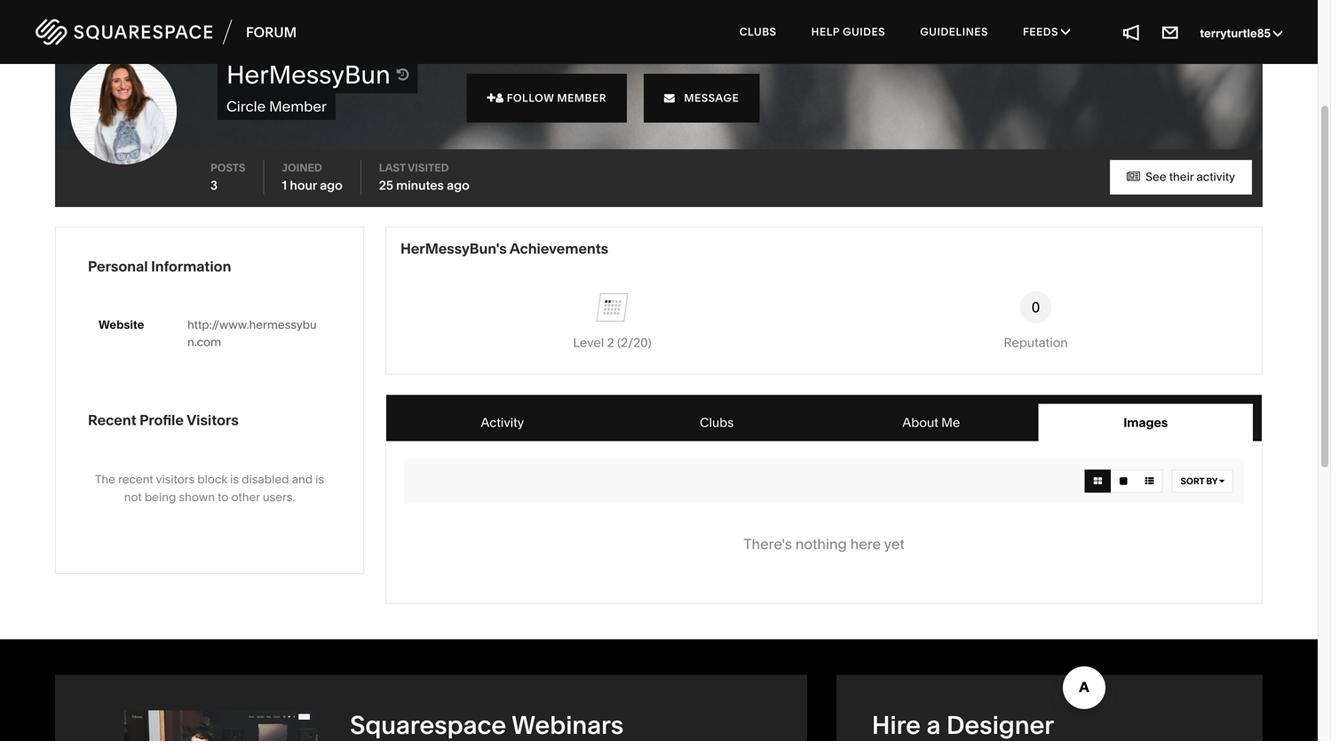 Task type: vqa. For each thing, say whether or not it's contained in the screenshot.
THURSDAY AT 02:32  PM at the right bottom
no



Task type: describe. For each thing, give the bounding box(es) containing it.
recent
[[88, 411, 136, 429]]

tab list containing activity
[[395, 404, 1254, 441]]

member
[[269, 98, 327, 115]]

http://www.hermessybu n.com
[[187, 318, 317, 349]]

message
[[679, 92, 740, 104]]

the recent visitors block is disabled and is not being shown to other users.
[[95, 472, 324, 504]]

sort
[[1181, 476, 1205, 486]]

squarespace webinars
[[350, 710, 624, 740]]

activity
[[481, 415, 524, 430]]

visitors
[[187, 411, 239, 429]]

squarespace forum image
[[36, 16, 297, 48]]

see their activity
[[1143, 170, 1236, 184]]

terryturtle85
[[1201, 26, 1274, 40]]

caret down image for sort by
[[1220, 477, 1225, 486]]

squarespace
[[350, 710, 507, 740]]

follow
[[507, 92, 554, 104]]

about
[[903, 415, 939, 430]]

reputation
[[1004, 335, 1069, 350]]

envelope image
[[665, 92, 676, 103]]

last visited 25 minutes ago
[[379, 161, 470, 193]]

not
[[124, 490, 142, 504]]

nothing
[[796, 535, 847, 553]]

about me
[[903, 415, 961, 430]]

0
[[1032, 299, 1041, 316]]

see
[[1146, 170, 1167, 184]]

website
[[99, 318, 144, 332]]

last
[[379, 161, 406, 174]]

me
[[942, 415, 961, 430]]

ago inside joined 1 hour ago
[[320, 178, 343, 193]]

terryturtle85 link
[[1201, 26, 1283, 40]]

0 vertical spatial clubs link
[[724, 9, 793, 55]]

visitors
[[156, 472, 195, 486]]

joined
[[282, 161, 322, 174]]

recent profile visitors
[[88, 411, 239, 429]]

member
[[557, 92, 607, 104]]

activity
[[1197, 170, 1236, 184]]

help guides link
[[796, 9, 902, 55]]

2
[[607, 335, 614, 350]]

recent
[[118, 472, 153, 486]]

to
[[218, 490, 229, 504]]

show as list image
[[1146, 477, 1155, 486]]

ago inside last visited 25 minutes ago
[[447, 178, 470, 193]]

caret down image for terryturtle85
[[1274, 27, 1283, 39]]

images link
[[1039, 404, 1254, 441]]

messages image
[[1161, 22, 1181, 42]]

http://www.hermessybu n.com link
[[187, 318, 317, 349]]

and
[[292, 472, 313, 486]]

follow member link
[[467, 74, 627, 123]]

block
[[197, 472, 228, 486]]

their
[[1170, 170, 1194, 184]]

there's nothing here yet
[[744, 535, 905, 553]]

designer
[[947, 710, 1055, 740]]

visited
[[408, 161, 449, 174]]

25
[[379, 178, 393, 193]]

see their activity link
[[1111, 160, 1253, 194]]

achievements
[[510, 240, 609, 257]]

2 is from the left
[[316, 472, 324, 486]]

1 is from the left
[[230, 472, 239, 486]]

being
[[145, 490, 176, 504]]

level
[[573, 335, 604, 350]]

profile
[[140, 411, 184, 429]]

hermessybun
[[227, 60, 391, 90]]

user image
[[496, 92, 504, 103]]

level 2 image
[[597, 291, 629, 323]]

a
[[927, 710, 941, 740]]

3
[[211, 178, 218, 193]]

hermessybun's achievements
[[401, 240, 609, 257]]



Task type: locate. For each thing, give the bounding box(es) containing it.
disabled
[[242, 472, 289, 486]]

(2/20)
[[617, 335, 652, 350]]

images
[[1124, 415, 1169, 430]]

n.com
[[187, 335, 221, 349]]

users.
[[263, 490, 295, 504]]

1 vertical spatial clubs
[[700, 415, 734, 430]]

caret down image inside the terryturtle85 link
[[1274, 27, 1283, 39]]

guidelines
[[921, 25, 989, 38]]

hermessybun's
[[401, 240, 507, 257]]

guides
[[843, 25, 886, 38]]

show as thumbnails image
[[1094, 477, 1103, 486]]

1 ago from the left
[[320, 178, 343, 193]]

1
[[282, 178, 287, 193]]

feeds
[[1024, 25, 1062, 38]]

tab list
[[395, 404, 1254, 441]]

0 horizontal spatial clubs
[[700, 415, 734, 430]]

http://www.hermessybu
[[187, 318, 317, 332]]

is right and
[[316, 472, 324, 486]]

is up the 'other'
[[230, 472, 239, 486]]

hire
[[872, 710, 921, 740]]

circle
[[227, 98, 266, 115]]

ago
[[320, 178, 343, 193], [447, 178, 470, 193]]

hire a designer
[[872, 710, 1055, 740]]

here
[[851, 535, 881, 553]]

caret down image
[[1274, 27, 1283, 39], [1220, 477, 1225, 486]]

hour
[[290, 178, 317, 193]]

1 horizontal spatial ago
[[447, 178, 470, 193]]

0 vertical spatial clubs
[[740, 25, 777, 38]]

personal
[[88, 258, 148, 275]]

other
[[231, 490, 260, 504]]

minutes
[[396, 178, 444, 193]]

1 horizontal spatial caret down image
[[1274, 27, 1283, 39]]

information
[[151, 258, 231, 275]]

circle member
[[227, 98, 327, 115]]

feeds link
[[1008, 9, 1087, 55]]

activity link
[[395, 404, 610, 441]]

1 horizontal spatial is
[[316, 472, 324, 486]]

clubs link
[[724, 9, 793, 55], [610, 404, 825, 441]]

1 vertical spatial caret down image
[[1220, 477, 1225, 486]]

notifications image
[[1122, 22, 1142, 42]]

yet
[[885, 535, 905, 553]]

guidelines link
[[905, 9, 1005, 55]]

sort by
[[1181, 476, 1220, 486]]

posts 3
[[211, 161, 246, 193]]

clubs inside tab list
[[700, 415, 734, 430]]

ago right hour on the top
[[320, 178, 343, 193]]

caret down image
[[1062, 26, 1071, 37]]

0 vertical spatial caret down image
[[1274, 27, 1283, 39]]

is
[[230, 472, 239, 486], [316, 472, 324, 486]]

personal information
[[88, 258, 231, 275]]

help
[[812, 25, 840, 38]]

0 horizontal spatial is
[[230, 472, 239, 486]]

shown
[[179, 490, 215, 504]]

plus image
[[487, 92, 496, 103]]

joined 1 hour ago
[[282, 161, 343, 193]]

1 horizontal spatial clubs
[[740, 25, 777, 38]]

1 vertical spatial clubs link
[[610, 404, 825, 441]]

about me link
[[825, 404, 1039, 441]]

message link
[[644, 74, 760, 123]]

newspaper o image
[[1127, 171, 1141, 183]]

level 2 (2/20)
[[573, 335, 652, 350]]

show as large previews image
[[1120, 477, 1128, 486]]

0 horizontal spatial caret down image
[[1220, 477, 1225, 486]]

follow member
[[507, 92, 607, 104]]

caret down image inside sort by link
[[1220, 477, 1225, 486]]

webinars
[[512, 710, 624, 740]]

the
[[95, 472, 115, 486]]

sort by link
[[1172, 470, 1234, 493]]

posts
[[211, 161, 246, 174]]

there's
[[744, 535, 793, 553]]

clubs
[[740, 25, 777, 38], [700, 415, 734, 430]]

2 ago from the left
[[447, 178, 470, 193]]

ago down visited on the top of page
[[447, 178, 470, 193]]

0 horizontal spatial ago
[[320, 178, 343, 193]]

help guides
[[812, 25, 886, 38]]

by
[[1207, 476, 1218, 486]]

display name history image
[[397, 68, 409, 82]]



